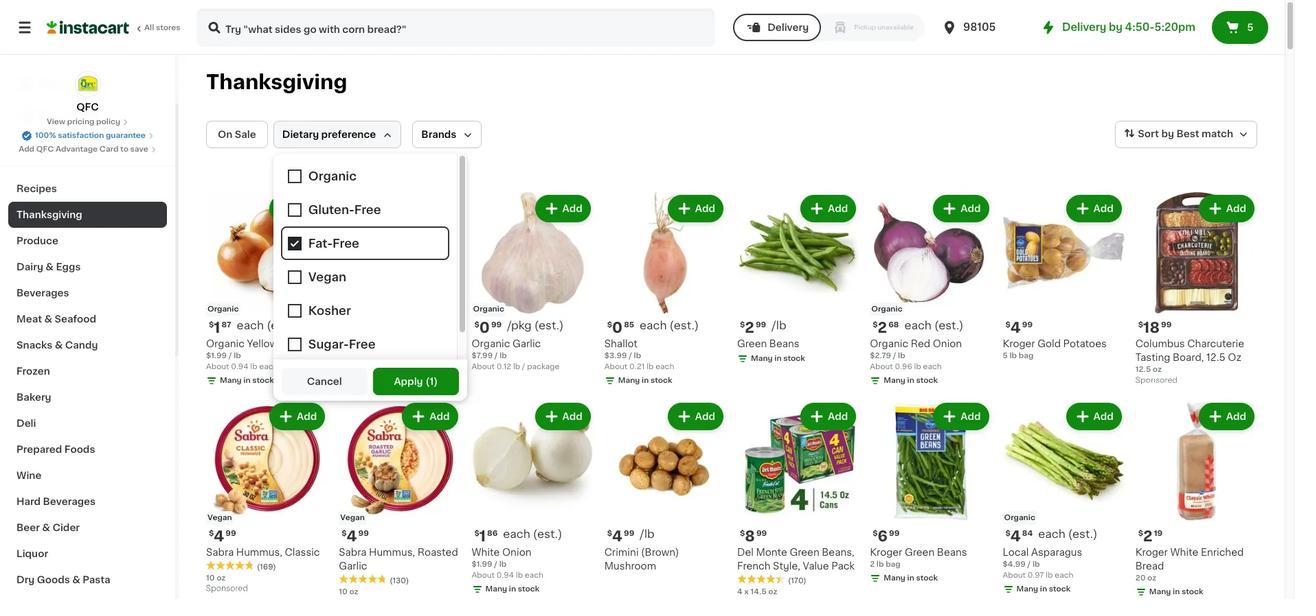 Task type: describe. For each thing, give the bounding box(es) containing it.
)
[[434, 377, 438, 387]]

match
[[1202, 129, 1233, 139]]

/pkg (est.)
[[507, 320, 564, 331]]

add for organic garlic
[[562, 204, 582, 214]]

many down bread
[[1149, 588, 1171, 596]]

add for kroger green beans
[[961, 412, 981, 422]]

enriched
[[1201, 548, 1244, 558]]

98105
[[963, 22, 996, 32]]

by for delivery
[[1109, 22, 1123, 32]]

organic yellow onion $1.99 / lb about 0.94 lb each
[[206, 340, 309, 371]]

add button for crimini (brown) mushroom
[[669, 405, 722, 430]]

2 inside kroger green beans 2 lb bag
[[870, 561, 875, 569]]

stock for white onion
[[518, 586, 540, 593]]

to
[[120, 146, 128, 153]]

/ inside local asparagus $4.99 / lb about 0.97 lb each
[[1028, 561, 1031, 569]]

add qfc advantage card to save link
[[19, 144, 157, 155]]

potatoes
[[1063, 340, 1107, 349]]

/ inside 'yellow onion $1.29 / lb about 0.89 lb each'
[[361, 353, 364, 360]]

each right 87
[[237, 320, 264, 331]]

$0.99 per package (estimated) element
[[472, 320, 593, 338]]

hard beverages
[[16, 497, 96, 507]]

dry goods & pasta
[[16, 576, 110, 585]]

4 left "84" at the bottom right of page
[[1011, 529, 1021, 544]]

yellow onion $1.29 / lb about 0.89 lb each
[[339, 340, 411, 371]]

it
[[60, 108, 67, 117]]

68
[[888, 322, 899, 329]]

99 inside $ 0 99
[[491, 322, 502, 329]]

(brown)
[[641, 548, 679, 558]]

qfc link
[[75, 71, 101, 114]]

0.21
[[629, 364, 645, 371]]

1 vertical spatial 1
[[430, 377, 434, 387]]

kroger for 2
[[1136, 548, 1168, 558]]

organic garlic $7.99 / lb about 0.12 lb / package
[[472, 340, 560, 371]]

$ 8 99
[[740, 529, 767, 544]]

stock for shallot
[[651, 377, 672, 385]]

lb inside kroger green beans 2 lb bag
[[877, 561, 884, 569]]

many in stock for white onion
[[485, 586, 540, 593]]

5 inside kroger gold potatoes 5 lb bag
[[1003, 353, 1008, 360]]

sort
[[1138, 129, 1159, 139]]

about inside organic red onion $2.79 / lb about 0.96 lb each
[[870, 364, 893, 371]]

stock down green beans
[[783, 355, 805, 363]]

yellow inside 'yellow onion $1.29 / lb about 0.89 lb each'
[[339, 340, 370, 349]]

each inside organic red onion $2.79 / lb about 0.96 lb each
[[923, 364, 942, 371]]

vegan for sabra hummus, roasted garlic
[[340, 514, 365, 522]]

about inside 'yellow onion $1.29 / lb about 0.89 lb each'
[[339, 364, 362, 371]]

oz inside columbus charcuterie tasting board, 12.5 oz 12.5 oz
[[1153, 366, 1162, 374]]

add button for white onion
[[536, 405, 589, 430]]

save
[[130, 146, 148, 153]]

each inside local asparagus $4.99 / lb about 0.97 lb each
[[1055, 572, 1074, 580]]

instacart logo image
[[47, 19, 129, 36]]

99 inside $ 4 99 /lb
[[624, 530, 634, 538]]

$ 2 19
[[1138, 529, 1163, 544]]

add button for kroger white enriched bread
[[1200, 405, 1253, 430]]

$ 6 99
[[873, 529, 900, 544]]

cancel
[[307, 377, 342, 387]]

about inside local asparagus $4.99 / lb about 0.97 lb each
[[1003, 572, 1026, 580]]

buy it again
[[38, 108, 97, 117]]

onion inside organic yellow onion $1.99 / lb about 0.94 lb each
[[280, 340, 309, 349]]

qfc inside add qfc advantage card to save link
[[36, 146, 54, 153]]

86
[[487, 530, 498, 538]]

& for meat
[[44, 315, 52, 324]]

oz
[[1228, 353, 1241, 363]]

$ 4 99 for sabra hummus, roasted garlic
[[342, 529, 369, 544]]

frozen link
[[8, 359, 167, 385]]

99 for sabra hummus, classic
[[226, 530, 236, 538]]

$2.68 each (estimated) element
[[870, 320, 992, 338]]

many for shallot
[[618, 377, 640, 385]]

in for organic yellow onion
[[243, 377, 251, 385]]

& for dairy
[[46, 262, 54, 272]]

$ 4 99 /lb
[[607, 529, 655, 544]]

snacks & candy link
[[8, 333, 167, 359]]

oz right "14.5"
[[768, 588, 777, 596]]

on
[[218, 130, 232, 139]]

$ inside $ 0 99
[[474, 322, 479, 329]]

$ 4 84
[[1006, 529, 1033, 544]]

snacks
[[16, 341, 52, 350]]

4 up kroger gold potatoes 5 lb bag at the bottom of the page
[[1011, 321, 1021, 335]]

$ inside $ 6 99
[[873, 530, 878, 538]]

add for sabra hummus, roasted garlic
[[430, 412, 450, 422]]

garlic inside 'organic garlic $7.99 / lb about 0.12 lb / package'
[[513, 340, 541, 349]]

mushroom
[[604, 562, 656, 571]]

each up "asparagus"
[[1038, 529, 1066, 540]]

(est.) for asparagus
[[1068, 529, 1098, 540]]

about inside white onion $1.99 / lb about 0.94 lb each
[[472, 572, 495, 580]]

style,
[[773, 562, 800, 571]]

2 for $ 2 68
[[878, 321, 887, 335]]

foods
[[64, 445, 95, 455]]

$ inside "$ 18 99"
[[1138, 322, 1143, 329]]

cider
[[53, 524, 80, 533]]

4 up sabra hummus, roasted garlic
[[347, 529, 357, 544]]

organic inside organic red onion $2.79 / lb about 0.96 lb each
[[870, 340, 908, 349]]

$ inside $ 4 99 /lb
[[607, 530, 612, 538]]

meat
[[16, 315, 42, 324]]

6
[[878, 529, 888, 544]]

recipes
[[16, 184, 57, 194]]

$ inside $ 8 99
[[740, 530, 745, 538]]

dry
[[16, 576, 35, 585]]

1 vertical spatial beverages
[[43, 497, 96, 507]]

beer & cider
[[16, 524, 80, 533]]

$ up kroger gold potatoes 5 lb bag at the bottom of the page
[[1006, 322, 1011, 329]]

green inside del monte green beans, french style, value pack
[[790, 548, 819, 558]]

add button for kroger green beans
[[935, 405, 988, 430]]

(
[[426, 377, 430, 387]]

/lb for 2
[[772, 320, 786, 331]]

delivery for delivery by 4:50-5:20pm
[[1062, 22, 1107, 32]]

99 inside $ 2 99 /lb
[[756, 322, 766, 329]]

(est.) for red
[[934, 320, 964, 331]]

pricing
[[67, 118, 94, 126]]

10 for sabra hummus, roasted garlic
[[339, 588, 348, 596]]

in for local asparagus
[[1040, 586, 1047, 593]]

eggs
[[56, 262, 81, 272]]

each (est.) for asparagus
[[1038, 529, 1098, 540]]

qfc inside qfc link
[[76, 102, 99, 112]]

(130)
[[390, 577, 409, 585]]

sabra for sabra hummus, classic
[[206, 548, 234, 558]]

kroger green beans 2 lb bag
[[870, 548, 967, 569]]

$1.86 each (estimated) element
[[472, 528, 593, 546]]

x
[[744, 588, 749, 596]]

0.94 inside organic yellow onion $1.99 / lb about 0.94 lb each
[[231, 364, 248, 371]]

each right 86
[[503, 529, 530, 540]]

99 for sabra hummus, roasted garlic
[[358, 530, 369, 538]]

Best match Sort by field
[[1115, 121, 1257, 148]]

liquor link
[[8, 541, 167, 568]]

add button for organic yellow onion
[[271, 197, 324, 221]]

18
[[1143, 321, 1160, 335]]

white inside white onion $1.99 / lb about 0.94 lb each
[[472, 548, 500, 558]]

many in stock for local asparagus
[[1017, 586, 1071, 593]]

many in stock down green beans
[[751, 355, 805, 363]]

kroger inside kroger gold potatoes 5 lb bag
[[1003, 340, 1035, 349]]

99 for kroger gold potatoes
[[1022, 322, 1033, 329]]

view
[[47, 118, 65, 126]]

$ up sabra hummus, roasted garlic
[[342, 530, 347, 538]]

add button for sabra hummus, roasted garlic
[[404, 405, 457, 430]]

bag for green
[[886, 561, 901, 569]]

many for organic yellow onion
[[220, 377, 242, 385]]

product group containing 18
[[1136, 192, 1257, 388]]

dietary preference button
[[273, 121, 401, 148]]

$1.99 inside organic yellow onion $1.99 / lb about 0.94 lb each
[[206, 353, 227, 360]]

many for local asparagus
[[1017, 586, 1038, 593]]

beverages link
[[8, 280, 167, 306]]

0.89
[[364, 364, 381, 371]]

/ right 0.12
[[522, 364, 525, 371]]

1 for white
[[479, 529, 486, 544]]

card
[[100, 146, 118, 153]]

0 for $ 0 85 each (est.)
[[612, 321, 623, 335]]

$ inside $ 2 19
[[1138, 530, 1143, 538]]

advantage
[[56, 146, 98, 153]]

green beans
[[737, 340, 800, 349]]

organic up 87
[[208, 306, 239, 313]]

add for green beans
[[828, 204, 848, 214]]

each inside 'yellow onion $1.29 / lb about 0.89 lb each'
[[392, 364, 411, 371]]

0 horizontal spatial green
[[737, 340, 767, 349]]

many in stock down kroger white enriched bread 20 oz
[[1149, 588, 1204, 596]]

$2.99 per pound element
[[737, 320, 859, 338]]

sabra hummus, classic
[[206, 548, 320, 558]]

10 for sabra hummus, classic
[[206, 575, 215, 582]]

(est.) for yellow
[[267, 320, 296, 331]]

apply
[[394, 377, 423, 387]]

prepared foods
[[16, 445, 95, 455]]

monte
[[756, 548, 787, 558]]

add for crimini (brown) mushroom
[[695, 412, 715, 422]]

dietary
[[282, 130, 319, 139]]

$7.99
[[472, 353, 493, 360]]

prepared
[[16, 445, 62, 455]]

add button for green beans
[[802, 197, 855, 221]]

many down kroger green beans 2 lb bag at the bottom right of the page
[[884, 575, 906, 582]]

del monte green beans, french style, value pack
[[737, 548, 855, 571]]

sabra for sabra hummus, roasted garlic
[[339, 548, 367, 558]]

100% satisfaction guarantee button
[[21, 128, 154, 142]]

goods
[[37, 576, 70, 585]]

product group containing yellow onion
[[339, 192, 461, 390]]

product group containing 6
[[870, 401, 992, 587]]

stock down kroger white enriched bread 20 oz
[[1182, 588, 1204, 596]]

oz inside kroger white enriched bread 20 oz
[[1148, 575, 1157, 582]]

10 oz for sabra hummus, roasted garlic
[[339, 588, 358, 596]]

5 inside button
[[1247, 23, 1254, 32]]

local
[[1003, 548, 1029, 558]]

in down kroger green beans 2 lb bag at the bottom right of the page
[[907, 575, 914, 582]]

deli
[[16, 419, 36, 429]]

10 oz for sabra hummus, classic
[[206, 575, 226, 582]]

red
[[911, 340, 930, 349]]

$ inside the $ 2 68
[[873, 322, 878, 329]]

$ inside $ 4 84
[[1006, 530, 1011, 538]]

add button for del monte green beans, french style, value pack
[[802, 405, 855, 430]]

/ inside organic red onion $2.79 / lb about 0.96 lb each
[[893, 353, 896, 360]]

french
[[737, 562, 771, 571]]

lb inside kroger gold potatoes 5 lb bag
[[1010, 353, 1017, 360]]

organic inside 'organic garlic $7.99 / lb about 0.12 lb / package'
[[472, 340, 510, 349]]

in for shallot
[[642, 377, 649, 385]]

0 horizontal spatial beans
[[769, 340, 800, 349]]

white onion $1.99 / lb about 0.94 lb each
[[472, 548, 543, 580]]

0 vertical spatial beverages
[[16, 289, 69, 298]]

/ inside organic yellow onion $1.99 / lb about 0.94 lb each
[[229, 353, 232, 360]]

classic
[[285, 548, 320, 558]]

prepared foods link
[[8, 437, 167, 463]]

$ 4 99 for kroger gold potatoes
[[1006, 321, 1033, 335]]

in for white onion
[[509, 586, 516, 593]]

in for organic red onion
[[907, 377, 914, 385]]

kroger for 6
[[870, 548, 902, 558]]

/pkg
[[507, 320, 532, 331]]

many in stock for organic yellow onion
[[220, 377, 274, 385]]

$ up sabra hummus, classic
[[209, 530, 214, 538]]

kroger white enriched bread 20 oz
[[1136, 548, 1244, 582]]

each (est.) for red
[[904, 320, 964, 331]]

stock for yellow onion
[[385, 377, 407, 385]]

add for local asparagus
[[1094, 412, 1114, 422]]



Task type: locate. For each thing, give the bounding box(es) containing it.
hard
[[16, 497, 41, 507]]

$ 4 99
[[1006, 321, 1033, 335], [209, 529, 236, 544], [342, 529, 369, 544]]

& left eggs
[[46, 262, 54, 272]]

columbus charcuterie tasting board, 12.5 oz 12.5 oz
[[1136, 340, 1244, 374]]

1 vertical spatial bag
[[886, 561, 901, 569]]

(est.) up white onion $1.99 / lb about 0.94 lb each
[[533, 529, 562, 540]]

0 vertical spatial 10
[[206, 575, 215, 582]]

satisfaction
[[58, 132, 104, 139]]

hummus, up (130)
[[369, 548, 415, 558]]

add for white onion
[[562, 412, 582, 422]]

$4.99
[[1003, 561, 1026, 569]]

wine
[[16, 471, 41, 481]]

stock down organic red onion $2.79 / lb about 0.96 lb each
[[916, 377, 938, 385]]

0 inside $ 0 85 each (est.)
[[612, 321, 623, 335]]

1 horizontal spatial garlic
[[513, 340, 541, 349]]

about inside shallot $3.99 / lb about 0.21 lb each
[[604, 364, 628, 371]]

1 horizontal spatial white
[[1170, 548, 1199, 558]]

2 horizontal spatial green
[[905, 548, 935, 558]]

in down green beans
[[775, 355, 782, 363]]

white inside kroger white enriched bread 20 oz
[[1170, 548, 1199, 558]]

1 horizontal spatial yellow
[[339, 340, 370, 349]]

each (est.) up "asparagus"
[[1038, 529, 1098, 540]]

0 horizontal spatial yellow
[[247, 340, 278, 349]]

bag
[[1019, 353, 1034, 360], [886, 561, 901, 569]]

0 vertical spatial beans
[[769, 340, 800, 349]]

hummus, up (169)
[[236, 548, 282, 558]]

white
[[472, 548, 500, 558], [1170, 548, 1199, 558]]

bread
[[1136, 562, 1164, 571]]

about down $ 1 87
[[206, 364, 229, 371]]

0 horizontal spatial sponsored badge image
[[206, 585, 248, 593]]

each (est.) inside $4.84 each (estimated) element
[[1038, 529, 1098, 540]]

add button for kroger gold potatoes
[[1067, 197, 1120, 221]]

1 horizontal spatial qfc
[[76, 102, 99, 112]]

delivery for delivery
[[768, 23, 809, 32]]

qfc down lists
[[36, 146, 54, 153]]

each (est.) for onion
[[503, 529, 562, 540]]

each inside white onion $1.99 / lb about 0.94 lb each
[[525, 572, 543, 580]]

$ inside $ 1 86
[[474, 530, 479, 538]]

$ up crimini
[[607, 530, 612, 538]]

lb
[[234, 353, 241, 360], [366, 353, 373, 360], [500, 353, 507, 360], [634, 353, 641, 360], [898, 353, 905, 360], [1010, 353, 1017, 360], [250, 364, 257, 371], [383, 364, 390, 371], [513, 364, 520, 371], [647, 364, 654, 371], [914, 364, 921, 371], [499, 561, 507, 569], [877, 561, 884, 569], [1033, 561, 1040, 569], [516, 572, 523, 580], [1046, 572, 1053, 580]]

dietary preference
[[282, 130, 376, 139]]

99 for columbus charcuterie tasting board, 12.5 oz
[[1161, 322, 1172, 329]]

qfc up 'view pricing policy' link
[[76, 102, 99, 112]]

0 horizontal spatial 5
[[1003, 353, 1008, 360]]

$ 4 99 up kroger gold potatoes 5 lb bag at the bottom of the page
[[1006, 321, 1033, 335]]

$2.79
[[870, 353, 891, 360]]

0 vertical spatial /lb
[[772, 320, 786, 331]]

about inside organic yellow onion $1.99 / lb about 0.94 lb each
[[206, 364, 229, 371]]

/lb inside $ 4 99 /lb
[[640, 529, 655, 540]]

1 vegan from the left
[[208, 514, 232, 522]]

2 up green beans
[[745, 321, 754, 335]]

$1.99
[[206, 353, 227, 360], [472, 561, 492, 569]]

sponsored badge image down tasting
[[1136, 377, 1177, 385]]

organic inside organic yellow onion $1.99 / lb about 0.94 lb each
[[206, 340, 245, 349]]

$ 4 99 for sabra hummus, classic
[[209, 529, 236, 544]]

99
[[491, 322, 502, 329], [756, 322, 766, 329], [1022, 322, 1033, 329], [1161, 322, 1172, 329], [226, 530, 236, 538], [358, 530, 369, 538], [624, 530, 634, 538], [756, 530, 767, 538], [889, 530, 900, 538]]

0.94 inside white onion $1.99 / lb about 0.94 lb each
[[497, 572, 514, 580]]

hard beverages link
[[8, 489, 167, 515]]

onion inside white onion $1.99 / lb about 0.94 lb each
[[502, 548, 531, 558]]

0.96
[[895, 364, 912, 371]]

qfc
[[76, 102, 99, 112], [36, 146, 54, 153]]

many in stock down 0.21 at the left bottom of page
[[618, 377, 672, 385]]

organic up $ 0 99
[[473, 306, 504, 313]]

add for organic yellow onion
[[297, 204, 317, 214]]

add qfc advantage card to save
[[19, 146, 148, 153]]

20
[[1136, 575, 1146, 582]]

on sale
[[218, 130, 256, 139]]

all stores link
[[47, 8, 181, 47]]

$ 2 99 /lb
[[740, 320, 786, 335]]

$1.15 each (estimated) element
[[339, 320, 461, 338]]

onion down "$1.15 each (estimated)" element
[[372, 340, 401, 349]]

hummus, for classic
[[236, 548, 282, 558]]

/ inside shallot $3.99 / lb about 0.21 lb each
[[629, 353, 632, 360]]

meat & seafood link
[[8, 306, 167, 333]]

$1.99 down $ 1 87
[[206, 353, 227, 360]]

1 vertical spatial by
[[1161, 129, 1174, 139]]

0 horizontal spatial /lb
[[640, 529, 655, 540]]

0 horizontal spatial 10 oz
[[206, 575, 226, 582]]

many down green beans
[[751, 355, 773, 363]]

0 horizontal spatial 0.94
[[231, 364, 248, 371]]

kroger inside kroger green beans 2 lb bag
[[870, 548, 902, 558]]

$0.85 each (estimated) element
[[604, 320, 726, 338]]

organic up 68
[[871, 306, 903, 313]]

sabra inside sabra hummus, roasted garlic
[[339, 548, 367, 558]]

add for organic red onion
[[961, 204, 981, 214]]

del
[[737, 548, 754, 558]]

(est.) inside $1.86 each (estimated) element
[[533, 529, 562, 540]]

1 horizontal spatial 0
[[612, 321, 623, 335]]

lists link
[[8, 126, 167, 154]]

85
[[624, 322, 634, 329]]

1 for organic
[[214, 321, 220, 335]]

/ up 0.12
[[495, 353, 498, 360]]

& left pasta
[[72, 576, 80, 585]]

& right the meat
[[44, 315, 52, 324]]

$ up columbus
[[1138, 322, 1143, 329]]

1 horizontal spatial hummus,
[[369, 548, 415, 558]]

0 vertical spatial bag
[[1019, 353, 1034, 360]]

green inside kroger green beans 2 lb bag
[[905, 548, 935, 558]]

$ inside $ 2 99 /lb
[[740, 322, 745, 329]]

about down $7.99 at the left bottom
[[472, 364, 495, 371]]

$ inside $ 1 87
[[209, 322, 214, 329]]

1 horizontal spatial delivery
[[1062, 22, 1107, 32]]

4 inside $ 4 99 /lb
[[612, 529, 623, 544]]

again
[[69, 108, 97, 117]]

2 white from the left
[[1170, 548, 1199, 558]]

1 hummus, from the left
[[236, 548, 282, 558]]

0 vertical spatial garlic
[[513, 340, 541, 349]]

2 hummus, from the left
[[369, 548, 415, 558]]

1 vertical spatial /lb
[[640, 529, 655, 540]]

Search field
[[198, 10, 714, 45]]

$ inside $ 0 85 each (est.)
[[607, 322, 612, 329]]

0 horizontal spatial 10
[[206, 575, 215, 582]]

(est.) for onion
[[533, 529, 562, 540]]

0 horizontal spatial vegan
[[208, 514, 232, 522]]

1 horizontal spatial vegan
[[340, 514, 365, 522]]

0 horizontal spatial 1
[[214, 321, 220, 335]]

$1.99 down $ 1 86
[[472, 561, 492, 569]]

1 horizontal spatial 5
[[1247, 23, 1254, 32]]

1 horizontal spatial by
[[1161, 129, 1174, 139]]

bag inside kroger gold potatoes 5 lb bag
[[1019, 353, 1034, 360]]

buy it again link
[[8, 99, 167, 126]]

0 left the 85
[[612, 321, 623, 335]]

1 vertical spatial sponsored badge image
[[206, 585, 248, 593]]

add for shallot
[[695, 204, 715, 214]]

0 vertical spatial qfc
[[76, 102, 99, 112]]

99 inside $ 8 99
[[756, 530, 767, 538]]

stock for local asparagus
[[1049, 586, 1071, 593]]

4 up sabra hummus, classic
[[214, 529, 224, 544]]

many down 0.89
[[353, 377, 374, 385]]

onion inside organic red onion $2.79 / lb about 0.96 lb each
[[933, 340, 962, 349]]

oz down sabra hummus, classic
[[217, 575, 226, 582]]

kroger up bread
[[1136, 548, 1168, 558]]

vegan for sabra hummus, classic
[[208, 514, 232, 522]]

87
[[222, 322, 231, 329]]

(est.) inside $ 0 85 each (est.)
[[670, 320, 699, 331]]

19
[[1154, 530, 1163, 538]]

0 vertical spatial 10 oz
[[206, 575, 226, 582]]

4 inside the product group
[[737, 588, 742, 596]]

$ up kroger green beans 2 lb bag at the bottom right of the page
[[873, 530, 878, 538]]

many in stock down organic yellow onion $1.99 / lb about 0.94 lb each
[[220, 377, 274, 385]]

organic red onion $2.79 / lb about 0.96 lb each
[[870, 340, 962, 371]]

white left enriched
[[1170, 548, 1199, 558]]

many in stock down white onion $1.99 / lb about 0.94 lb each
[[485, 586, 540, 593]]

dairy
[[16, 262, 43, 272]]

2 vegan from the left
[[340, 514, 365, 522]]

1 yellow from the left
[[247, 340, 278, 349]]

each down the red
[[923, 364, 942, 371]]

sabra
[[206, 548, 234, 558], [339, 548, 367, 558]]

4
[[1011, 321, 1021, 335], [214, 529, 224, 544], [347, 529, 357, 544], [612, 529, 623, 544], [1011, 529, 1021, 544], [737, 588, 742, 596]]

1 horizontal spatial green
[[790, 548, 819, 558]]

$4.99 per pound element
[[604, 528, 726, 546]]

(est.) right /pkg
[[534, 320, 564, 331]]

beer & cider link
[[8, 515, 167, 541]]

/ right $1.29
[[361, 353, 364, 360]]

(est.) inside $4.84 each (estimated) element
[[1068, 529, 1098, 540]]

1 sabra from the left
[[206, 548, 234, 558]]

1 horizontal spatial sabra
[[339, 548, 367, 558]]

2 0 from the left
[[612, 321, 623, 335]]

99 for kroger green beans
[[889, 530, 900, 538]]

by for sort
[[1161, 129, 1174, 139]]

yellow inside organic yellow onion $1.99 / lb about 0.94 lb each
[[247, 340, 278, 349]]

white down $ 1 86
[[472, 548, 500, 558]]

add for kroger white enriched bread
[[1226, 412, 1246, 422]]

yellow up $1.29
[[339, 340, 370, 349]]

0
[[479, 321, 490, 335], [612, 321, 623, 335]]

14.5
[[751, 588, 767, 596]]

0 horizontal spatial qfc
[[36, 146, 54, 153]]

0 horizontal spatial 12.5
[[1136, 366, 1151, 374]]

1 horizontal spatial $ 4 99
[[342, 529, 369, 544]]

1 vertical spatial 10
[[339, 588, 348, 596]]

4 left x
[[737, 588, 742, 596]]

onion down $1.87 each (estimated) element
[[280, 340, 309, 349]]

many for organic red onion
[[884, 377, 906, 385]]

organic up "84" at the bottom right of page
[[1004, 514, 1035, 522]]

beer
[[16, 524, 40, 533]]

many for yellow onion
[[353, 377, 374, 385]]

many in stock for shallot
[[618, 377, 672, 385]]

columbus
[[1136, 340, 1185, 349]]

$ 0 99
[[474, 321, 502, 335]]

8
[[745, 529, 755, 544]]

99 for del monte green beans, french style, value pack
[[756, 530, 767, 538]]

dry goods & pasta link
[[8, 568, 167, 594]]

stock for organic red onion
[[916, 377, 938, 385]]

2 yellow from the left
[[339, 340, 370, 349]]

0 horizontal spatial 0
[[479, 321, 490, 335]]

1
[[214, 321, 220, 335], [430, 377, 434, 387], [479, 529, 486, 544]]

1 horizontal spatial sponsored badge image
[[1136, 377, 1177, 385]]

$ left the 19
[[1138, 530, 1143, 538]]

each up apply
[[392, 364, 411, 371]]

add for kroger gold potatoes
[[1094, 204, 1114, 214]]

beans down the $2.99 per pound element
[[769, 340, 800, 349]]

/lb inside $ 2 99 /lb
[[772, 320, 786, 331]]

oz down sabra hummus, roasted garlic
[[349, 588, 358, 596]]

0 horizontal spatial $ 4 99
[[209, 529, 236, 544]]

each (est.)
[[237, 320, 296, 331], [904, 320, 964, 331], [503, 529, 562, 540], [1038, 529, 1098, 540]]

many in stock for yellow onion
[[353, 377, 407, 385]]

each (est.) inside $1.87 each (estimated) element
[[237, 320, 296, 331]]

add button for organic red onion
[[935, 197, 988, 221]]

0 horizontal spatial kroger
[[870, 548, 902, 558]]

/ inside white onion $1.99 / lb about 0.94 lb each
[[494, 561, 497, 569]]

best
[[1177, 129, 1199, 139]]

stock down white onion $1.99 / lb about 0.94 lb each
[[518, 586, 540, 593]]

1 vertical spatial $1.99
[[472, 561, 492, 569]]

1 left 87
[[214, 321, 220, 335]]

about down $4.99
[[1003, 572, 1026, 580]]

liquor
[[16, 550, 48, 559]]

beans inside kroger green beans 2 lb bag
[[937, 548, 967, 558]]

1 horizontal spatial 12.5
[[1206, 353, 1226, 363]]

/lb
[[772, 320, 786, 331], [640, 529, 655, 540]]

1 horizontal spatial 1
[[430, 377, 434, 387]]

$3.99
[[604, 353, 627, 360]]

each (est.) for yellow
[[237, 320, 296, 331]]

delivery by 4:50-5:20pm
[[1062, 22, 1196, 32]]

kroger inside kroger white enriched bread 20 oz
[[1136, 548, 1168, 558]]

qfc logo image
[[75, 71, 101, 98]]

bakery link
[[8, 385, 167, 411]]

1 horizontal spatial bag
[[1019, 353, 1034, 360]]

stock for organic yellow onion
[[252, 377, 274, 385]]

vegan
[[208, 514, 232, 522], [340, 514, 365, 522]]

0 horizontal spatial bag
[[886, 561, 901, 569]]

2 left the 19
[[1143, 529, 1153, 544]]

0 vertical spatial by
[[1109, 22, 1123, 32]]

0 horizontal spatial thanksgiving
[[16, 210, 82, 220]]

& inside 'link'
[[55, 341, 63, 350]]

many down white onion $1.99 / lb about 0.94 lb each
[[485, 586, 507, 593]]

0.94 down $ 1 86
[[497, 572, 514, 580]]

1 vertical spatial 12.5
[[1136, 366, 1151, 374]]

guarantee
[[106, 132, 146, 139]]

add for del monte green beans, french style, value pack
[[828, 412, 848, 422]]

onion inside 'yellow onion $1.29 / lb about 0.89 lb each'
[[372, 340, 401, 349]]

each inside shallot $3.99 / lb about 0.21 lb each
[[656, 364, 674, 371]]

snacks & candy
[[16, 341, 98, 350]]

99 up kroger gold potatoes 5 lb bag at the bottom of the page
[[1022, 322, 1033, 329]]

each (est.) inside $1.86 each (estimated) element
[[503, 529, 562, 540]]

all stores
[[144, 24, 180, 32]]

5 button
[[1212, 11, 1268, 44]]

2 for $ 2 99 /lb
[[745, 321, 754, 335]]

(est.) inside $0.99 per package (estimated) element
[[534, 320, 564, 331]]

each inside $ 0 85 each (est.)
[[640, 320, 667, 331]]

1 horizontal spatial 10
[[339, 588, 348, 596]]

1 vertical spatial 10 oz
[[339, 588, 358, 596]]

2 right pack
[[870, 561, 875, 569]]

sponsored badge image for 4
[[206, 585, 248, 593]]

0 for $ 0 99
[[479, 321, 490, 335]]

(est.) inside '$2.68 each (estimated)' element
[[934, 320, 964, 331]]

2 horizontal spatial kroger
[[1136, 548, 1168, 558]]

& left candy
[[55, 341, 63, 350]]

product group containing 8
[[737, 401, 859, 600]]

sponsored badge image for 18
[[1136, 377, 1177, 385]]

/ down $ 1 86
[[494, 561, 497, 569]]

buy
[[38, 108, 58, 117]]

/lb for 4
[[640, 529, 655, 540]]

add button for organic garlic
[[536, 197, 589, 221]]

$ left 87
[[209, 322, 214, 329]]

product group
[[206, 192, 328, 390], [339, 192, 461, 390], [472, 192, 593, 373], [604, 192, 726, 390], [737, 192, 859, 368], [870, 192, 992, 390], [1003, 192, 1125, 362], [1136, 192, 1257, 388], [206, 401, 328, 597], [339, 401, 461, 600], [472, 401, 593, 598], [604, 401, 726, 573], [737, 401, 859, 600], [870, 401, 992, 587], [1003, 401, 1125, 598], [1136, 401, 1257, 600]]

(est.) up organic yellow onion $1.99 / lb about 0.94 lb each
[[267, 320, 296, 331]]

99 inside "$ 18 99"
[[1161, 322, 1172, 329]]

many in stock down kroger green beans 2 lb bag at the bottom right of the page
[[884, 575, 938, 582]]

hummus, inside sabra hummus, roasted garlic
[[369, 548, 415, 558]]

vegan up sabra hummus, classic
[[208, 514, 232, 522]]

1 vertical spatial garlic
[[339, 562, 367, 571]]

0 vertical spatial thanksgiving
[[206, 72, 347, 92]]

sale
[[235, 130, 256, 139]]

1 horizontal spatial $1.99
[[472, 561, 492, 569]]

1 white from the left
[[472, 548, 500, 558]]

0 horizontal spatial by
[[1109, 22, 1123, 32]]

preference
[[321, 130, 376, 139]]

1 horizontal spatial thanksgiving
[[206, 72, 347, 92]]

in down kroger white enriched bread 20 oz
[[1173, 588, 1180, 596]]

by left 4:50-
[[1109, 22, 1123, 32]]

policy
[[96, 118, 120, 126]]

$ up $7.99 at the left bottom
[[474, 322, 479, 329]]

delivery by 4:50-5:20pm link
[[1040, 19, 1196, 36]]

(est.) up organic red onion $2.79 / lb about 0.96 lb each
[[934, 320, 964, 331]]

apply ( 1 )
[[394, 377, 438, 387]]

0 vertical spatial $1.99
[[206, 353, 227, 360]]

by inside field
[[1161, 129, 1174, 139]]

many in stock for organic red onion
[[884, 377, 938, 385]]

sponsored badge image inside the product group
[[1136, 377, 1177, 385]]

10 oz
[[206, 575, 226, 582], [339, 588, 358, 596]]

& for beer
[[42, 524, 50, 533]]

& for snacks
[[55, 341, 63, 350]]

(est.) inside $1.87 each (estimated) element
[[267, 320, 296, 331]]

beans left local
[[937, 548, 967, 558]]

about down $1.29
[[339, 364, 362, 371]]

1 vertical spatial 0.94
[[497, 572, 514, 580]]

2 sabra from the left
[[339, 548, 367, 558]]

each up the red
[[904, 320, 932, 331]]

0 vertical spatial 12.5
[[1206, 353, 1226, 363]]

about
[[206, 364, 229, 371], [339, 364, 362, 371], [472, 364, 495, 371], [604, 364, 628, 371], [870, 364, 893, 371], [472, 572, 495, 580], [1003, 572, 1026, 580]]

$ 4 99 up sabra hummus, roasted garlic
[[342, 529, 369, 544]]

$ 18 99
[[1138, 321, 1172, 335]]

0 vertical spatial 1
[[214, 321, 220, 335]]

sponsored badge image
[[1136, 377, 1177, 385], [206, 585, 248, 593]]

/
[[229, 353, 232, 360], [361, 353, 364, 360], [495, 353, 498, 360], [629, 353, 632, 360], [893, 353, 896, 360], [522, 364, 525, 371], [494, 561, 497, 569], [1028, 561, 1031, 569]]

0 horizontal spatial garlic
[[339, 562, 367, 571]]

/ up 0.21 at the left bottom of page
[[629, 353, 632, 360]]

onion down $1.86 each (estimated) element at left bottom
[[502, 548, 531, 558]]

$1.87 each (estimated) element
[[206, 320, 328, 338]]

each (est.) inside '$2.68 each (estimated)' element
[[904, 320, 964, 331]]

many for white onion
[[485, 586, 507, 593]]

0 horizontal spatial sabra
[[206, 548, 234, 558]]

stock down shallot $3.99 / lb about 0.21 lb each
[[651, 377, 672, 385]]

gold
[[1038, 340, 1061, 349]]

brands
[[421, 130, 456, 139]]

99 inside $ 6 99
[[889, 530, 900, 538]]

add button for local asparagus
[[1067, 405, 1120, 430]]

$1.99 inside white onion $1.99 / lb about 0.94 lb each
[[472, 561, 492, 569]]

2 for $ 2 19
[[1143, 529, 1153, 544]]

organic
[[208, 306, 239, 313], [473, 306, 504, 313], [871, 306, 903, 313], [206, 340, 245, 349], [472, 340, 510, 349], [870, 340, 908, 349], [1004, 514, 1035, 522]]

1 vertical spatial beans
[[937, 548, 967, 558]]

brands button
[[412, 121, 482, 148]]

0 horizontal spatial delivery
[[768, 23, 809, 32]]

hummus, for roasted
[[369, 548, 415, 558]]

crimini
[[604, 548, 639, 558]]

& right the beer
[[42, 524, 50, 533]]

each down $1.87 each (estimated) element
[[259, 364, 278, 371]]

2 horizontal spatial $ 4 99
[[1006, 321, 1033, 335]]

tasting
[[1136, 353, 1170, 363]]

by right sort
[[1161, 129, 1174, 139]]

organic down $ 1 87
[[206, 340, 245, 349]]

1 horizontal spatial /lb
[[772, 320, 786, 331]]

$4.84 each (estimated) element
[[1003, 528, 1125, 546]]

2 inside $ 2 99 /lb
[[745, 321, 754, 335]]

/ up 0.97
[[1028, 561, 1031, 569]]

oz down tasting
[[1153, 366, 1162, 374]]

2 vertical spatial 1
[[479, 529, 486, 544]]

0 vertical spatial sponsored badge image
[[1136, 377, 1177, 385]]

12.5 down tasting
[[1136, 366, 1151, 374]]

0 vertical spatial 5
[[1247, 23, 1254, 32]]

about down $ 1 86
[[472, 572, 495, 580]]

asparagus
[[1031, 548, 1082, 558]]

shallot
[[604, 340, 638, 349]]

in down organic yellow onion $1.99 / lb about 0.94 lb each
[[243, 377, 251, 385]]

each inside organic yellow onion $1.99 / lb about 0.94 lb each
[[259, 364, 278, 371]]

10 down sabra hummus, classic
[[206, 575, 215, 582]]

beverages down dairy & eggs
[[16, 289, 69, 298]]

2 horizontal spatial 1
[[479, 529, 486, 544]]

$ 1 87
[[209, 321, 231, 335]]

1 vertical spatial thanksgiving
[[16, 210, 82, 220]]

in for yellow onion
[[376, 377, 383, 385]]

wine link
[[8, 463, 167, 489]]

about down $3.99
[[604, 364, 628, 371]]

thanksgiving
[[206, 72, 347, 92], [16, 210, 82, 220]]

stock down kroger green beans 2 lb bag at the bottom right of the page
[[916, 575, 938, 582]]

delivery inside button
[[768, 23, 809, 32]]

bag inside kroger green beans 2 lb bag
[[886, 561, 901, 569]]

add button for shallot
[[669, 197, 722, 221]]

pasta
[[83, 576, 110, 585]]

84
[[1022, 530, 1033, 538]]

0 horizontal spatial white
[[472, 548, 500, 558]]

1 0 from the left
[[479, 321, 490, 335]]

seafood
[[55, 315, 96, 324]]

/ right $2.79
[[893, 353, 896, 360]]

service type group
[[733, 14, 925, 41]]

10 oz down sabra hummus, classic
[[206, 575, 226, 582]]

1 horizontal spatial kroger
[[1003, 340, 1035, 349]]

1 horizontal spatial 10 oz
[[339, 588, 358, 596]]

None search field
[[197, 8, 715, 47]]

1 horizontal spatial beans
[[937, 548, 967, 558]]

1 vertical spatial 5
[[1003, 353, 1008, 360]]

10
[[206, 575, 215, 582], [339, 588, 348, 596]]

0 vertical spatial 0.94
[[231, 364, 248, 371]]

thanksgiving link
[[8, 202, 167, 228]]

garlic inside sabra hummus, roasted garlic
[[339, 562, 367, 571]]

about inside 'organic garlic $7.99 / lb about 0.12 lb / package'
[[472, 364, 495, 371]]

0 horizontal spatial $1.99
[[206, 353, 227, 360]]

1 vertical spatial qfc
[[36, 146, 54, 153]]

$ 2 68
[[873, 321, 899, 335]]

0 horizontal spatial hummus,
[[236, 548, 282, 558]]

99 left /pkg
[[491, 322, 502, 329]]

cancel button
[[282, 368, 367, 396]]

each right 0.21 at the left bottom of page
[[656, 364, 674, 371]]

beverages
[[16, 289, 69, 298], [43, 497, 96, 507]]

view pricing policy
[[47, 118, 120, 126]]

bag for gold
[[1019, 353, 1034, 360]]

1 horizontal spatial 0.94
[[497, 572, 514, 580]]

each (est.) up the red
[[904, 320, 964, 331]]

$ up green beans
[[740, 322, 745, 329]]



Task type: vqa. For each thing, say whether or not it's contained in the screenshot.


